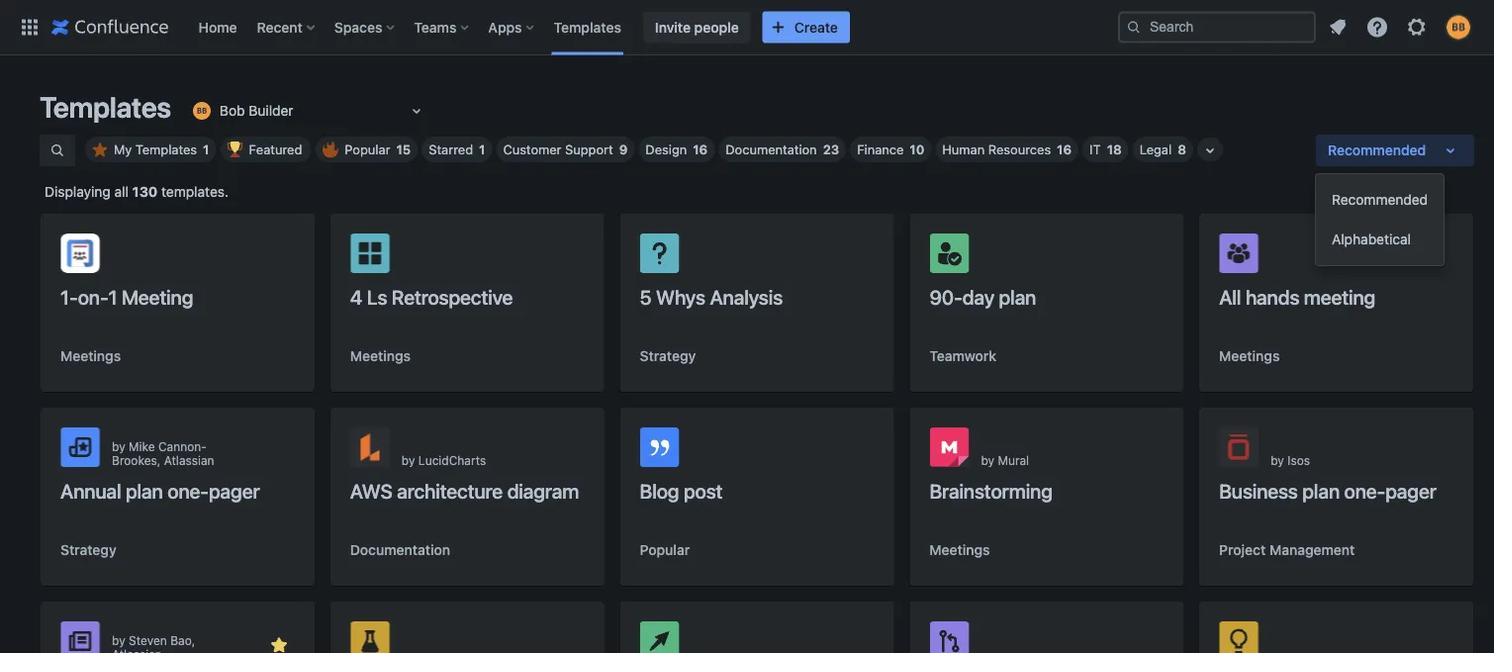 Task type: locate. For each thing, give the bounding box(es) containing it.
strategy
[[640, 348, 696, 364], [60, 542, 117, 558]]

1 horizontal spatial documentation
[[726, 142, 817, 157]]

1 right starred
[[479, 142, 486, 157]]

apps button
[[482, 11, 542, 43]]

meetings button down brainstorming
[[930, 540, 990, 560]]

it 18
[[1090, 142, 1122, 157]]

brainstorming
[[930, 479, 1053, 502]]

16 left it
[[1057, 142, 1072, 157]]

steven
[[129, 634, 167, 647]]

documentation left 23
[[726, 142, 817, 157]]

2 16 from the left
[[1057, 142, 1072, 157]]

human resources 16
[[943, 142, 1072, 157]]

teamwork button
[[930, 346, 997, 366]]

0 vertical spatial documentation
[[726, 142, 817, 157]]

one-
[[167, 479, 209, 502], [1345, 479, 1386, 502]]

0 horizontal spatial strategy
[[60, 542, 117, 558]]

recommended up alphabetical button
[[1332, 192, 1429, 208]]

1 horizontal spatial popular
[[640, 542, 690, 558]]

atlassian up annual plan one-pager
[[164, 453, 214, 467]]

1
[[203, 142, 209, 157], [479, 142, 486, 157], [108, 285, 117, 308]]

0 vertical spatial strategy
[[640, 348, 696, 364]]

1 horizontal spatial pager
[[1386, 479, 1437, 502]]

by inside by mike cannon- brookes, atlassian
[[112, 440, 125, 453]]

pager
[[209, 479, 260, 502], [1386, 479, 1437, 502]]

meetings
[[60, 348, 121, 364], [350, 348, 411, 364], [1220, 348, 1280, 364], [930, 542, 990, 558]]

by
[[112, 440, 125, 453], [402, 453, 415, 467], [981, 453, 995, 467], [1271, 453, 1285, 467], [112, 634, 125, 647]]

design 16
[[646, 142, 708, 157]]

by for business plan one-pager
[[1271, 453, 1285, 467]]

recommended inside popup button
[[1328, 142, 1427, 158]]

recommended button
[[1317, 135, 1475, 166]]

0 horizontal spatial one-
[[167, 479, 209, 502]]

0 horizontal spatial plan
[[126, 479, 163, 502]]

all
[[1220, 285, 1242, 308]]

1 vertical spatial documentation
[[350, 542, 450, 558]]

1 horizontal spatial strategy
[[640, 348, 696, 364]]

project management
[[1220, 542, 1356, 558]]

builder
[[249, 103, 294, 119]]

None text field
[[190, 101, 194, 121]]

16 right design
[[693, 142, 708, 157]]

on-
[[78, 285, 108, 308]]

teams button
[[408, 11, 477, 43]]

invite people
[[655, 19, 739, 35]]

0 vertical spatial atlassian
[[164, 453, 214, 467]]

10
[[910, 142, 925, 157]]

by left lucidcharts
[[402, 453, 415, 467]]

day
[[963, 285, 995, 308]]

9
[[619, 142, 628, 157]]

1 vertical spatial popular
[[640, 542, 690, 558]]

annual plan one-pager
[[60, 479, 260, 502]]

strategy button down annual
[[60, 540, 117, 560]]

finance
[[857, 142, 904, 157]]

0 horizontal spatial popular
[[345, 142, 391, 157]]

plan for annual plan one-pager
[[126, 479, 163, 502]]

templates right my
[[135, 142, 197, 157]]

pager for annual plan one-pager
[[209, 479, 260, 502]]

one- down "cannon-"
[[167, 479, 209, 502]]

plan down brookes,
[[126, 479, 163, 502]]

invite people button
[[643, 11, 751, 43]]

2 one- from the left
[[1345, 479, 1386, 502]]

meetings button for on-
[[60, 346, 121, 366]]

business plan one-pager
[[1220, 479, 1437, 502]]

documentation
[[726, 142, 817, 157], [350, 542, 450, 558]]

by steven bao, atlassian button
[[41, 602, 315, 653]]

by left mural
[[981, 453, 995, 467]]

open image
[[405, 99, 429, 123]]

templates up my
[[40, 90, 171, 124]]

1 one- from the left
[[167, 479, 209, 502]]

Search field
[[1119, 11, 1317, 43]]

0 vertical spatial recommended
[[1328, 142, 1427, 158]]

0 vertical spatial templates
[[554, 19, 622, 35]]

legal 8
[[1140, 142, 1187, 157]]

1 vertical spatial strategy
[[60, 542, 117, 558]]

strategy for annual
[[60, 542, 117, 558]]

isos
[[1288, 453, 1311, 467]]

group
[[1317, 174, 1444, 265]]

by for brainstorming
[[981, 453, 995, 467]]

1 pager from the left
[[209, 479, 260, 502]]

recommended up recommended button
[[1328, 142, 1427, 158]]

meetings down ls
[[350, 348, 411, 364]]

4 ls retrospective
[[350, 285, 513, 308]]

share link image
[[1395, 245, 1419, 269]]

atlassian left bao,
[[112, 647, 162, 653]]

recommended
[[1328, 142, 1427, 158], [1332, 192, 1429, 208]]

by inside by steven bao, atlassian
[[112, 634, 125, 647]]

1 up "templates." at left
[[203, 142, 209, 157]]

post
[[684, 479, 723, 502]]

home
[[198, 19, 237, 35]]

1-on-1 meeting
[[60, 285, 193, 308]]

by left mike at the left
[[112, 440, 125, 453]]

0 horizontal spatial atlassian
[[112, 647, 162, 653]]

documentation down aws
[[350, 542, 450, 558]]

16
[[693, 142, 708, 157], [1057, 142, 1072, 157]]

bao,
[[170, 634, 195, 647]]

2 horizontal spatial plan
[[1303, 479, 1340, 502]]

meetings button down ls
[[350, 346, 411, 366]]

1 vertical spatial recommended
[[1332, 192, 1429, 208]]

one- for business
[[1345, 479, 1386, 502]]

plan for business plan one-pager
[[1303, 479, 1340, 502]]

retrospective
[[392, 285, 513, 308]]

plan
[[999, 285, 1037, 308], [126, 479, 163, 502], [1303, 479, 1340, 502]]

one- for annual
[[167, 479, 209, 502]]

0 horizontal spatial documentation
[[350, 542, 450, 558]]

0 vertical spatial strategy button
[[640, 346, 696, 366]]

bob builder
[[220, 103, 294, 119]]

featured button
[[220, 137, 311, 162]]

2 horizontal spatial 1
[[479, 142, 486, 157]]

0 horizontal spatial strategy button
[[60, 540, 117, 560]]

0 horizontal spatial pager
[[209, 479, 260, 502]]

1 vertical spatial strategy button
[[60, 540, 117, 560]]

banner
[[0, 0, 1495, 55]]

apps
[[488, 19, 522, 35]]

strategy button
[[640, 346, 696, 366], [60, 540, 117, 560]]

templates right apps popup button
[[554, 19, 622, 35]]

business
[[1220, 479, 1298, 502]]

by left steven
[[112, 634, 125, 647]]

recommended inside button
[[1332, 192, 1429, 208]]

one- up management
[[1345, 479, 1386, 502]]

templates
[[554, 19, 622, 35], [40, 90, 171, 124], [135, 142, 197, 157]]

meetings down all
[[1220, 348, 1280, 364]]

cannon-
[[158, 440, 207, 453]]

global element
[[12, 0, 1119, 55]]

confluence image
[[51, 15, 169, 39], [51, 15, 169, 39]]

group containing recommended
[[1317, 174, 1444, 265]]

recommended for recommended button
[[1332, 192, 1429, 208]]

strategy down annual
[[60, 542, 117, 558]]

notification icon image
[[1326, 15, 1350, 39]]

meetings down on-
[[60, 348, 121, 364]]

templates inside global "element"
[[554, 19, 622, 35]]

1 horizontal spatial strategy button
[[640, 346, 696, 366]]

1 right "1-"
[[108, 285, 117, 308]]

1 vertical spatial templates
[[40, 90, 171, 124]]

by steven bao, atlassian
[[112, 634, 195, 653]]

popular down blog
[[640, 542, 690, 558]]

strategy down whys
[[640, 348, 696, 364]]

1 horizontal spatial one-
[[1345, 479, 1386, 502]]

popular left 15
[[345, 142, 391, 157]]

documentation 23
[[726, 142, 840, 157]]

meetings button down all
[[1220, 346, 1280, 366]]

spaces button
[[328, 11, 402, 43]]

meetings button down on-
[[60, 346, 121, 366]]

strategy button for 5
[[640, 346, 696, 366]]

meeting
[[1304, 285, 1376, 308]]

management
[[1270, 542, 1356, 558]]

0 horizontal spatial 16
[[693, 142, 708, 157]]

1-
[[60, 285, 78, 308]]

meetings for hands
[[1220, 348, 1280, 364]]

atlassian inside by mike cannon- brookes, atlassian
[[164, 453, 214, 467]]

1 horizontal spatial atlassian
[[164, 453, 214, 467]]

1 horizontal spatial plan
[[999, 285, 1037, 308]]

by left "isos"
[[1271, 453, 1285, 467]]

1 horizontal spatial 1
[[203, 142, 209, 157]]

1 vertical spatial atlassian
[[112, 647, 162, 653]]

by isos
[[1271, 453, 1311, 467]]

strategy button down whys
[[640, 346, 696, 366]]

help icon image
[[1366, 15, 1390, 39]]

plan right day
[[999, 285, 1037, 308]]

meetings button for hands
[[1220, 346, 1280, 366]]

2 pager from the left
[[1386, 479, 1437, 502]]

my
[[114, 142, 132, 157]]

23
[[823, 142, 840, 157]]

meetings button
[[60, 346, 121, 366], [350, 346, 411, 366], [1220, 346, 1280, 366], [930, 540, 990, 560]]

plan down "isos"
[[1303, 479, 1340, 502]]

1 horizontal spatial 16
[[1057, 142, 1072, 157]]



Task type: describe. For each thing, give the bounding box(es) containing it.
mural
[[998, 453, 1030, 467]]

18
[[1107, 142, 1122, 157]]

starred
[[429, 142, 473, 157]]

popular button
[[640, 540, 690, 560]]

project
[[1220, 542, 1266, 558]]

legal
[[1140, 142, 1172, 157]]

aws
[[350, 479, 393, 502]]

displaying
[[45, 184, 111, 200]]

annual
[[60, 479, 121, 502]]

brookes,
[[112, 453, 161, 467]]

recent
[[257, 19, 303, 35]]

90-
[[930, 285, 963, 308]]

templates.
[[161, 184, 229, 200]]

more categories image
[[1199, 139, 1222, 162]]

meeting
[[122, 285, 193, 308]]

star all hands meeting image
[[1426, 245, 1450, 269]]

documentation for documentation
[[350, 542, 450, 558]]

recent button
[[251, 11, 323, 43]]

0 vertical spatial popular
[[345, 142, 391, 157]]

ls
[[367, 285, 387, 308]]

lucidcharts
[[419, 453, 486, 467]]

displaying all 130 templates.
[[45, 184, 229, 200]]

create
[[795, 19, 838, 35]]

0 horizontal spatial 1
[[108, 285, 117, 308]]

architecture
[[397, 479, 503, 502]]

5
[[640, 285, 652, 308]]

blog post
[[640, 479, 723, 502]]

home link
[[193, 11, 243, 43]]

documentation for documentation 23
[[726, 142, 817, 157]]

mike
[[129, 440, 155, 453]]

featured
[[249, 142, 302, 157]]

open search bar image
[[49, 143, 65, 158]]

by mural
[[981, 453, 1030, 467]]

bob
[[220, 103, 245, 119]]

by lucidcharts
[[402, 453, 486, 467]]

human
[[943, 142, 985, 157]]

by for annual plan one-pager
[[112, 440, 125, 453]]

aws architecture diagram
[[350, 479, 579, 502]]

support
[[565, 142, 614, 157]]

banner containing home
[[0, 0, 1495, 55]]

all hands meeting
[[1220, 285, 1376, 308]]

meetings for ls
[[350, 348, 411, 364]]

alphabetical button
[[1317, 220, 1444, 259]]

analysis
[[710, 285, 783, 308]]

90-day plan
[[930, 285, 1037, 308]]

alphabetical
[[1332, 231, 1411, 247]]

people
[[695, 19, 739, 35]]

130
[[132, 184, 158, 200]]

whys
[[656, 285, 706, 308]]

unstar business status update image
[[267, 634, 291, 653]]

all
[[114, 184, 129, 200]]

search image
[[1126, 19, 1142, 35]]

meetings down brainstorming
[[930, 542, 990, 558]]

settings icon image
[[1406, 15, 1429, 39]]

my templates
[[114, 142, 197, 157]]

create button
[[763, 11, 850, 43]]

teams
[[414, 19, 457, 35]]

by for aws architecture diagram
[[402, 453, 415, 467]]

by mike cannon- brookes, atlassian
[[112, 440, 214, 467]]

1 16 from the left
[[693, 142, 708, 157]]

4
[[350, 285, 362, 308]]

appswitcher icon image
[[18, 15, 42, 39]]

hands
[[1246, 285, 1300, 308]]

15
[[396, 142, 411, 157]]

blog
[[640, 479, 679, 502]]

teamwork
[[930, 348, 997, 364]]

customer
[[503, 142, 562, 157]]

recommended button
[[1317, 180, 1444, 220]]

starred 1
[[429, 142, 486, 157]]

atlassian inside by steven bao, atlassian
[[112, 647, 162, 653]]

design
[[646, 142, 687, 157]]

finance 10
[[857, 142, 925, 157]]

diagram
[[507, 479, 579, 502]]

strategy button for annual
[[60, 540, 117, 560]]

it
[[1090, 142, 1101, 157]]

8
[[1178, 142, 1187, 157]]

invite
[[655, 19, 691, 35]]

meetings button for ls
[[350, 346, 411, 366]]

resources
[[989, 142, 1051, 157]]

documentation button
[[350, 540, 450, 560]]

spaces
[[334, 19, 382, 35]]

5 whys analysis
[[640, 285, 783, 308]]

customer support 9
[[503, 142, 628, 157]]

pager for business plan one-pager
[[1386, 479, 1437, 502]]

templates link
[[548, 11, 627, 43]]

strategy for 5
[[640, 348, 696, 364]]

2 vertical spatial templates
[[135, 142, 197, 157]]

meetings for on-
[[60, 348, 121, 364]]

project management button
[[1220, 540, 1356, 560]]

recommended for recommended popup button
[[1328, 142, 1427, 158]]



Task type: vqa. For each thing, say whether or not it's contained in the screenshot.
Recommended
yes



